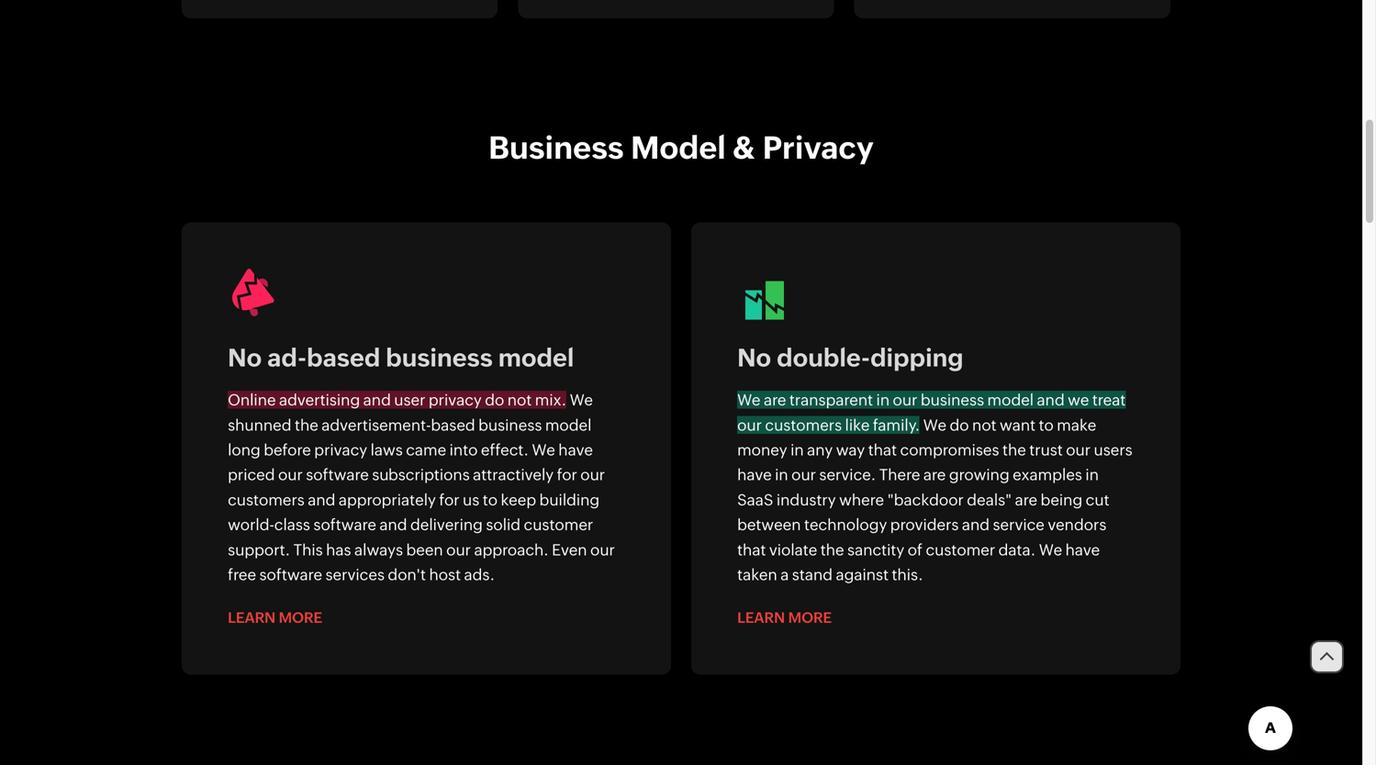 Task type: vqa. For each thing, say whether or not it's contained in the screenshot.
SUBSCRIPTIONS
yes



Task type: locate. For each thing, give the bounding box(es) containing it.
1 vertical spatial privacy
[[314, 441, 368, 459]]

us
[[463, 491, 480, 509]]

2 vertical spatial software
[[259, 566, 322, 584]]

privacy inside we shunned the advertisement-based business model long before privacy laws came into effect. we have priced our software subscriptions attractively for our customers and appropriately for us to keep building world-class software and delivering solid customer support. this has always been our approach. even our free software services don't host ads.
[[314, 441, 368, 459]]

1 horizontal spatial have
[[738, 466, 772, 484]]

0 horizontal spatial privacy
[[314, 441, 368, 459]]

1 vertical spatial not
[[973, 416, 997, 434]]

1 vertical spatial model
[[988, 391, 1034, 409]]

more
[[279, 610, 322, 627], [789, 610, 832, 627]]

this.
[[892, 566, 924, 584]]

customers down the priced
[[228, 491, 305, 509]]

we do not want to make money in any way that compromises the trust our users have in our service. there are growing examples in saas industry where "backdoor deals" are being cut between technology providers and service vendors that violate the sanctity of customer data. we have taken a stand against this.
[[738, 416, 1133, 584]]

privacy
[[429, 391, 482, 409], [314, 441, 368, 459]]

privacy right 'user'
[[429, 391, 482, 409]]

do up compromises
[[950, 416, 969, 434]]

we are transparent in our business model and we treat our customers like family.
[[738, 391, 1126, 434]]

business inside we shunned the advertisement-based business model long before privacy laws came into effect. we have priced our software subscriptions attractively for our customers and appropriately for us to keep building world-class software and delivering solid customer support. this has always been our approach. even our free software services don't host ads.
[[479, 416, 542, 434]]

0 horizontal spatial based
[[307, 344, 381, 372]]

business for we are transparent in our business model and we treat our customers like family.
[[921, 391, 985, 409]]

technology
[[805, 516, 888, 534]]

our right even
[[591, 541, 615, 559]]

1 learn more link from the left
[[228, 610, 322, 627]]

0 vertical spatial for
[[557, 466, 578, 484]]

growing
[[949, 466, 1010, 484]]

have up saas
[[738, 466, 772, 484]]

software down this
[[259, 566, 322, 584]]

2 horizontal spatial the
[[1003, 441, 1027, 459]]

our up building
[[581, 466, 605, 484]]

to
[[1039, 416, 1054, 434], [483, 491, 498, 509]]

and
[[363, 391, 391, 409], [1037, 391, 1065, 409], [308, 491, 336, 509], [380, 516, 407, 534], [962, 516, 990, 534]]

way
[[836, 441, 865, 459]]

that down family.
[[869, 441, 897, 459]]

1 no from the left
[[228, 344, 262, 372]]

do
[[485, 391, 504, 409], [950, 416, 969, 434]]

0 horizontal spatial learn more link
[[228, 610, 322, 627]]

1 horizontal spatial privacy
[[429, 391, 482, 409]]

free
[[228, 566, 256, 584]]

1 horizontal spatial not
[[973, 416, 997, 434]]

the down technology at the bottom right of the page
[[821, 541, 845, 559]]

any
[[807, 441, 833, 459]]

model inside "we are transparent in our business model and we treat our customers like family."
[[988, 391, 1034, 409]]

1 vertical spatial customers
[[228, 491, 305, 509]]

are inside "we are transparent in our business model and we treat our customers like family."
[[764, 391, 787, 409]]

learn for double-
[[738, 610, 785, 627]]

class
[[274, 516, 310, 534]]

data.
[[999, 541, 1036, 559]]

model up mix.
[[498, 344, 574, 372]]

long
[[228, 441, 261, 459]]

business up 'user'
[[386, 344, 493, 372]]

learn
[[228, 610, 276, 627], [738, 610, 785, 627]]

privacy down advertisement-
[[314, 441, 368, 459]]

we right data.
[[1039, 541, 1063, 559]]

2 no from the left
[[738, 344, 772, 372]]

approach.
[[474, 541, 549, 559]]

software up appropriately
[[306, 466, 369, 484]]

software up "has"
[[314, 516, 377, 534]]

0 vertical spatial customer
[[524, 516, 594, 534]]

1 vertical spatial to
[[483, 491, 498, 509]]

0 horizontal spatial learn
[[228, 610, 276, 627]]

model
[[631, 130, 726, 166]]

services
[[326, 566, 385, 584]]

are up service
[[1015, 491, 1038, 509]]

into
[[450, 441, 478, 459]]

1 horizontal spatial based
[[431, 416, 475, 434]]

learn down the taken
[[738, 610, 785, 627]]

1 vertical spatial are
[[924, 466, 946, 484]]

being
[[1041, 491, 1083, 509]]

online
[[228, 391, 276, 409]]

we
[[570, 391, 593, 409], [738, 391, 761, 409], [924, 416, 947, 434], [532, 441, 556, 459], [1039, 541, 1063, 559]]

the
[[295, 416, 319, 434], [1003, 441, 1027, 459], [821, 541, 845, 559]]

customers inside "we are transparent in our business model and we treat our customers like family."
[[765, 416, 842, 434]]

sanctity
[[848, 541, 905, 559]]

0 horizontal spatial the
[[295, 416, 319, 434]]

1 vertical spatial have
[[738, 466, 772, 484]]

1 horizontal spatial to
[[1039, 416, 1054, 434]]

more down this
[[279, 610, 322, 627]]

no left ad-
[[228, 344, 262, 372]]

software
[[306, 466, 369, 484], [314, 516, 377, 534], [259, 566, 322, 584]]

our
[[893, 391, 918, 409], [738, 416, 762, 434], [1066, 441, 1091, 459], [278, 466, 303, 484], [581, 466, 605, 484], [792, 466, 816, 484], [446, 541, 471, 559], [591, 541, 615, 559]]

not left mix.
[[508, 391, 532, 409]]

0 vertical spatial are
[[764, 391, 787, 409]]

model inside we shunned the advertisement-based business model long before privacy laws came into effect. we have priced our software subscriptions attractively for our customers and appropriately for us to keep building world-class software and delivering solid customer support. this has always been our approach. even our free software services don't host ads.
[[545, 416, 592, 434]]

0 horizontal spatial more
[[279, 610, 322, 627]]

0 horizontal spatial customers
[[228, 491, 305, 509]]

solid
[[486, 516, 521, 534]]

0 horizontal spatial customer
[[524, 516, 594, 534]]

business for we shunned the advertisement-based business model long before privacy laws came into effect. we have priced our software subscriptions attractively for our customers and appropriately for us to keep building world-class software and delivering solid customer support. this has always been our approach. even our free software services don't host ads.
[[479, 416, 542, 434]]

our down before
[[278, 466, 303, 484]]

ads.
[[464, 566, 495, 584]]

0 horizontal spatial are
[[764, 391, 787, 409]]

1 horizontal spatial learn more link
[[738, 610, 832, 627]]

in down the money
[[775, 466, 789, 484]]

customer down providers
[[926, 541, 996, 559]]

0 vertical spatial business
[[386, 344, 493, 372]]

service
[[993, 516, 1045, 534]]

the inside we shunned the advertisement-based business model long before privacy laws came into effect. we have priced our software subscriptions attractively for our customers and appropriately for us to keep building world-class software and delivering solid customer support. this has always been our approach. even our free software services don't host ads.
[[295, 416, 319, 434]]

customer
[[524, 516, 594, 534], [926, 541, 996, 559]]

we right effect.
[[532, 441, 556, 459]]

learn more for ad-
[[228, 610, 322, 627]]

we up compromises
[[924, 416, 947, 434]]

against
[[836, 566, 889, 584]]

1 learn from the left
[[228, 610, 276, 627]]

&
[[733, 130, 756, 166]]

1 vertical spatial based
[[431, 416, 475, 434]]

that
[[869, 441, 897, 459], [738, 541, 766, 559]]

not
[[508, 391, 532, 409], [973, 416, 997, 434]]

we right mix.
[[570, 391, 593, 409]]

1 horizontal spatial learn
[[738, 610, 785, 627]]

before
[[264, 441, 311, 459]]

0 horizontal spatial learn more
[[228, 610, 322, 627]]

in inside "we are transparent in our business model and we treat our customers like family."
[[877, 391, 890, 409]]

more for double-
[[789, 610, 832, 627]]

we inside "we are transparent in our business model and we treat our customers like family."
[[738, 391, 761, 409]]

are up "backdoor
[[924, 466, 946, 484]]

effect.
[[481, 441, 529, 459]]

learn more link down "a"
[[738, 610, 832, 627]]

2 vertical spatial model
[[545, 416, 592, 434]]

1 more from the left
[[279, 610, 322, 627]]

the down "advertising"
[[295, 416, 319, 434]]

are
[[764, 391, 787, 409], [924, 466, 946, 484], [1015, 491, 1038, 509]]

1 vertical spatial that
[[738, 541, 766, 559]]

business inside "we are transparent in our business model and we treat our customers like family."
[[921, 391, 985, 409]]

make
[[1057, 416, 1097, 434]]

model
[[498, 344, 574, 372], [988, 391, 1034, 409], [545, 416, 592, 434]]

and left the 'we' on the bottom right of the page
[[1037, 391, 1065, 409]]

no left double-
[[738, 344, 772, 372]]

0 horizontal spatial have
[[559, 441, 593, 459]]

0 horizontal spatial to
[[483, 491, 498, 509]]

laws
[[371, 441, 403, 459]]

1 horizontal spatial customers
[[765, 416, 842, 434]]

1 horizontal spatial no
[[738, 344, 772, 372]]

1 horizontal spatial more
[[789, 610, 832, 627]]

more down stand
[[789, 610, 832, 627]]

business up compromises
[[921, 391, 985, 409]]

1 vertical spatial customer
[[926, 541, 996, 559]]

1 horizontal spatial that
[[869, 441, 897, 459]]

0 vertical spatial have
[[559, 441, 593, 459]]

to inside we do not want to make money in any way that compromises the trust our users have in our service. there are growing examples in saas industry where "backdoor deals" are being cut between technology providers and service vendors that violate the sanctity of customer data. we have taken a stand against this.
[[1039, 416, 1054, 434]]

0 vertical spatial customers
[[765, 416, 842, 434]]

2 learn from the left
[[738, 610, 785, 627]]

customer up even
[[524, 516, 594, 534]]

saas
[[738, 491, 774, 509]]

like
[[845, 416, 870, 434]]

2 vertical spatial business
[[479, 416, 542, 434]]

1 learn more from the left
[[228, 610, 322, 627]]

0 horizontal spatial not
[[508, 391, 532, 409]]

in left any
[[791, 441, 804, 459]]

for up building
[[557, 466, 578, 484]]

based
[[307, 344, 381, 372], [431, 416, 475, 434]]

0 horizontal spatial for
[[439, 491, 460, 509]]

and inside we do not want to make money in any way that compromises the trust our users have in our service. there are growing examples in saas industry where "backdoor deals" are being cut between technology providers and service vendors that violate the sanctity of customer data. we have taken a stand against this.
[[962, 516, 990, 534]]

0 vertical spatial based
[[307, 344, 381, 372]]

2 more from the left
[[789, 610, 832, 627]]

learn down 'free'
[[228, 610, 276, 627]]

0 vertical spatial that
[[869, 441, 897, 459]]

our up the money
[[738, 416, 762, 434]]

do up effect.
[[485, 391, 504, 409]]

0 vertical spatial not
[[508, 391, 532, 409]]

based up "advertising"
[[307, 344, 381, 372]]

learn more
[[228, 610, 322, 627], [738, 610, 832, 627]]

for
[[557, 466, 578, 484], [439, 491, 460, 509]]

have down vendors
[[1066, 541, 1100, 559]]

delivering
[[411, 516, 483, 534]]

and up advertisement-
[[363, 391, 391, 409]]

came
[[406, 441, 447, 459]]

2 learn more link from the left
[[738, 610, 832, 627]]

priced
[[228, 466, 275, 484]]

0 horizontal spatial no
[[228, 344, 262, 372]]

0 vertical spatial to
[[1039, 416, 1054, 434]]

model down mix.
[[545, 416, 592, 434]]

2 learn more from the left
[[738, 610, 832, 627]]

have
[[559, 441, 593, 459], [738, 466, 772, 484], [1066, 541, 1100, 559]]

the down the want
[[1003, 441, 1027, 459]]

transparent
[[790, 391, 874, 409]]

we up the money
[[738, 391, 761, 409]]

subscriptions
[[372, 466, 470, 484]]

building
[[540, 491, 600, 509]]

learn more link
[[228, 610, 322, 627], [738, 610, 832, 627]]

family.
[[873, 416, 920, 434]]

learn more down "a"
[[738, 610, 832, 627]]

0 vertical spatial do
[[485, 391, 504, 409]]

based up "into"
[[431, 416, 475, 434]]

no ad-based business model
[[228, 344, 574, 372]]

1 horizontal spatial do
[[950, 416, 969, 434]]

and down deals"
[[962, 516, 990, 534]]

to up trust
[[1039, 416, 1054, 434]]

support.
[[228, 541, 290, 559]]

not left the want
[[973, 416, 997, 434]]

0 horizontal spatial that
[[738, 541, 766, 559]]

have up building
[[559, 441, 593, 459]]

are up the money
[[764, 391, 787, 409]]

model up the want
[[988, 391, 1034, 409]]

to right us
[[483, 491, 498, 509]]

learn more down 'free'
[[228, 610, 322, 627]]

double-
[[777, 344, 871, 372]]

2 vertical spatial have
[[1066, 541, 1100, 559]]

0 vertical spatial model
[[498, 344, 574, 372]]

business up effect.
[[479, 416, 542, 434]]

do inside we do not want to make money in any way that compromises the trust our users have in our service. there are growing examples in saas industry where "backdoor deals" are being cut between technology providers and service vendors that violate the sanctity of customer data. we have taken a stand against this.
[[950, 416, 969, 434]]

in up family.
[[877, 391, 890, 409]]

learn more link down 'free'
[[228, 610, 322, 627]]

customers up any
[[765, 416, 842, 434]]

1 horizontal spatial the
[[821, 541, 845, 559]]

1 vertical spatial do
[[950, 416, 969, 434]]

customer inside we do not want to make money in any way that compromises the trust our users have in our service. there are growing examples in saas industry where "backdoor deals" are being cut between technology providers and service vendors that violate the sanctity of customer data. we have taken a stand against this.
[[926, 541, 996, 559]]

user
[[394, 391, 426, 409]]

2 vertical spatial are
[[1015, 491, 1038, 509]]

users
[[1094, 441, 1133, 459]]

2 horizontal spatial are
[[1015, 491, 1038, 509]]

that up the taken
[[738, 541, 766, 559]]

0 vertical spatial software
[[306, 466, 369, 484]]

1 horizontal spatial customer
[[926, 541, 996, 559]]

customers
[[765, 416, 842, 434], [228, 491, 305, 509]]

for left us
[[439, 491, 460, 509]]

1 horizontal spatial learn more
[[738, 610, 832, 627]]

1 vertical spatial business
[[921, 391, 985, 409]]

always
[[355, 541, 403, 559]]

0 vertical spatial the
[[295, 416, 319, 434]]



Task type: describe. For each thing, give the bounding box(es) containing it.
"backdoor
[[888, 491, 964, 509]]

providers
[[891, 516, 959, 534]]

more for ad-
[[279, 610, 322, 627]]

and up the class
[[308, 491, 336, 509]]

0 horizontal spatial do
[[485, 391, 504, 409]]

deals"
[[967, 491, 1012, 509]]

business model & privacy
[[489, 130, 874, 166]]

have inside we shunned the advertisement-based business model long before privacy laws came into effect. we have priced our software subscriptions attractively for our customers and appropriately for us to keep building world-class software and delivering solid customer support. this has always been our approach. even our free software services don't host ads.
[[559, 441, 593, 459]]

attractively
[[473, 466, 554, 484]]

1 vertical spatial the
[[1003, 441, 1027, 459]]

based inside we shunned the advertisement-based business model long before privacy laws came into effect. we have priced our software subscriptions attractively for our customers and appropriately for us to keep building world-class software and delivering solid customer support. this has always been our approach. even our free software services don't host ads.
[[431, 416, 475, 434]]

where
[[840, 491, 885, 509]]

no double-dipping
[[738, 344, 964, 372]]

trust
[[1030, 441, 1063, 459]]

2 horizontal spatial have
[[1066, 541, 1100, 559]]

and down appropriately
[[380, 516, 407, 534]]

1 horizontal spatial are
[[924, 466, 946, 484]]

our down delivering
[[446, 541, 471, 559]]

privacy
[[763, 130, 874, 166]]

ad-
[[267, 344, 307, 372]]

keep
[[501, 491, 536, 509]]

host
[[429, 566, 461, 584]]

1 horizontal spatial for
[[557, 466, 578, 484]]

business
[[489, 130, 624, 166]]

this
[[294, 541, 323, 559]]

between
[[738, 516, 801, 534]]

vendors
[[1048, 516, 1107, 534]]

has
[[326, 541, 351, 559]]

appropriately
[[339, 491, 436, 509]]

been
[[406, 541, 443, 559]]

compromises
[[901, 441, 1000, 459]]

customer inside we shunned the advertisement-based business model long before privacy laws came into effect. we have priced our software subscriptions attractively for our customers and appropriately for us to keep building world-class software and delivering solid customer support. this has always been our approach. even our free software services don't host ads.
[[524, 516, 594, 534]]

model for we shunned the advertisement-based business model long before privacy laws came into effect. we have priced our software subscriptions attractively for our customers and appropriately for us to keep building world-class software and delivering solid customer support. this has always been our approach. even our free software services don't host ads.
[[545, 416, 592, 434]]

and inside "we are transparent in our business model and we treat our customers like family."
[[1037, 391, 1065, 409]]

we shunned the advertisement-based business model long before privacy laws came into effect. we have priced our software subscriptions attractively for our customers and appropriately for us to keep building world-class software and delivering solid customer support. this has always been our approach. even our free software services don't host ads.
[[228, 391, 615, 584]]

no for no ad-based business model
[[228, 344, 262, 372]]

customers inside we shunned the advertisement-based business model long before privacy laws came into effect. we have priced our software subscriptions attractively for our customers and appropriately for us to keep building world-class software and delivering solid customer support. this has always been our approach. even our free software services don't host ads.
[[228, 491, 305, 509]]

even
[[552, 541, 587, 559]]

don't
[[388, 566, 426, 584]]

we for compromises
[[924, 416, 947, 434]]

model for we are transparent in our business model and we treat our customers like family.
[[988, 391, 1034, 409]]

a
[[781, 566, 789, 584]]

to inside we shunned the advertisement-based business model long before privacy laws came into effect. we have priced our software subscriptions attractively for our customers and appropriately for us to keep building world-class software and delivering solid customer support. this has always been our approach. even our free software services don't host ads.
[[483, 491, 498, 509]]

examples
[[1013, 466, 1083, 484]]

money
[[738, 441, 788, 459]]

industry
[[777, 491, 836, 509]]

we for came
[[570, 391, 593, 409]]

cut
[[1086, 491, 1110, 509]]

not inside we do not want to make money in any way that compromises the trust our users have in our service. there are growing examples in saas industry where "backdoor deals" are being cut between technology providers and service vendors that violate the sanctity of customer data. we have taken a stand against this.
[[973, 416, 997, 434]]

online advertising and user privacy do not mix.
[[228, 391, 567, 409]]

want
[[1000, 416, 1036, 434]]

shunned
[[228, 416, 292, 434]]

advertising
[[279, 391, 360, 409]]

no for no double-dipping
[[738, 344, 772, 372]]

learn more for double-
[[738, 610, 832, 627]]

our up industry
[[792, 466, 816, 484]]

dipping
[[871, 344, 964, 372]]

2 vertical spatial the
[[821, 541, 845, 559]]

learn more link for ad-
[[228, 610, 322, 627]]

of
[[908, 541, 923, 559]]

there
[[880, 466, 921, 484]]

1 vertical spatial for
[[439, 491, 460, 509]]

violate
[[770, 541, 818, 559]]

world-
[[228, 516, 274, 534]]

1 vertical spatial software
[[314, 516, 377, 534]]

advertisement-
[[322, 416, 431, 434]]

our down 'make'
[[1066, 441, 1091, 459]]

taken
[[738, 566, 778, 584]]

in up cut
[[1086, 466, 1099, 484]]

0 vertical spatial privacy
[[429, 391, 482, 409]]

learn for ad-
[[228, 610, 276, 627]]

stand
[[792, 566, 833, 584]]

mix.
[[535, 391, 567, 409]]

treat
[[1093, 391, 1126, 409]]

we
[[1068, 391, 1090, 409]]

service.
[[820, 466, 876, 484]]

learn more link for double-
[[738, 610, 832, 627]]

our up family.
[[893, 391, 918, 409]]

we for customers
[[738, 391, 761, 409]]



